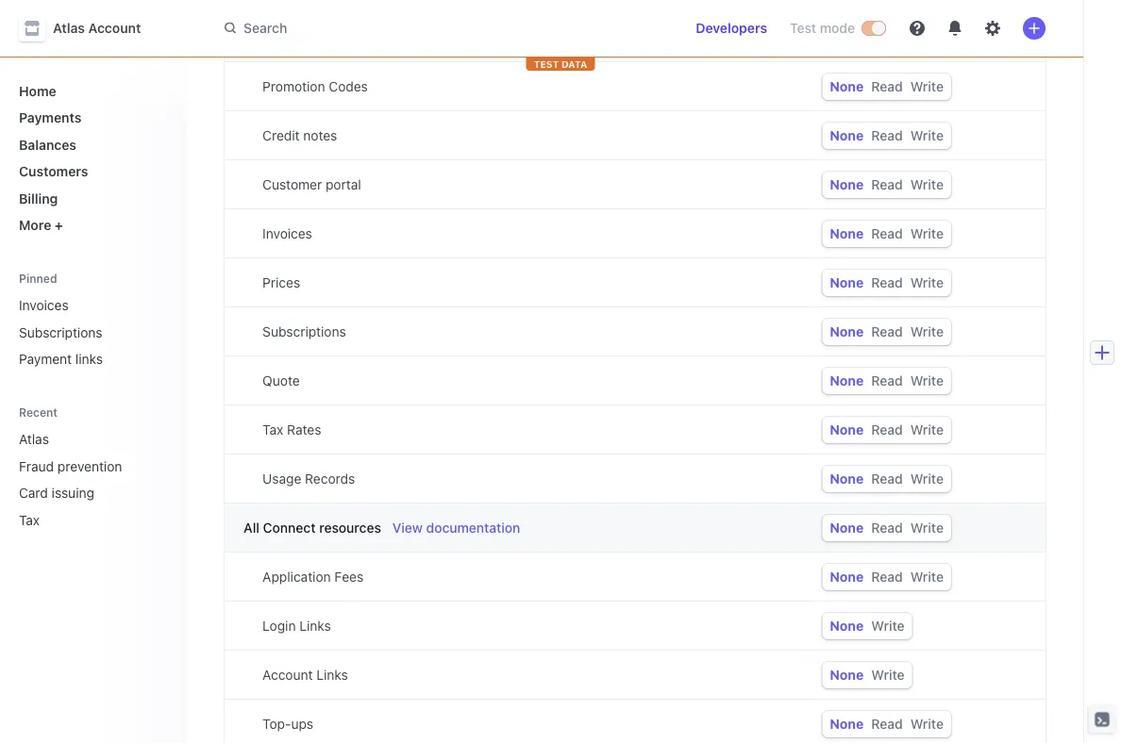 Task type: locate. For each thing, give the bounding box(es) containing it.
notes
[[303, 128, 337, 143]]

atlas inside button
[[53, 20, 85, 36]]

1 none write from the top
[[830, 619, 905, 634]]

0 vertical spatial none write
[[830, 619, 905, 634]]

7 none button from the top
[[830, 324, 864, 340]]

2 none button from the top
[[830, 79, 864, 94]]

none read write for subscriptions
[[830, 324, 944, 340]]

subscriptions
[[263, 324, 346, 340], [19, 325, 102, 340]]

read
[[872, 30, 903, 45], [872, 79, 903, 94], [872, 128, 903, 143], [872, 177, 903, 193], [872, 226, 903, 242], [872, 275, 903, 291], [872, 324, 903, 340], [872, 373, 903, 389], [872, 422, 903, 438], [872, 472, 903, 487], [872, 521, 903, 536], [872, 570, 903, 585], [872, 717, 903, 733]]

read button for credit notes
[[872, 128, 903, 143]]

coupons
[[263, 30, 317, 45]]

account up top-ups at the bottom of the page
[[263, 668, 313, 683]]

5 read button from the top
[[872, 226, 903, 242]]

10 none button from the top
[[830, 472, 864, 487]]

write button
[[911, 30, 944, 45], [911, 79, 944, 94], [911, 128, 944, 143], [911, 177, 944, 193], [911, 226, 944, 242], [911, 275, 944, 291], [911, 324, 944, 340], [911, 373, 944, 389], [911, 422, 944, 438], [911, 472, 944, 487], [911, 521, 944, 536], [911, 570, 944, 585], [872, 619, 905, 634], [872, 668, 905, 683], [911, 717, 944, 733]]

6 none read write from the top
[[830, 275, 944, 291]]

atlas inside recent element
[[19, 432, 49, 447]]

invoices down customer
[[263, 226, 312, 242]]

8 read button from the top
[[872, 373, 903, 389]]

none for top-ups
[[830, 717, 864, 733]]

none read write for coupons
[[830, 30, 944, 45]]

none read write for promotion codes
[[830, 79, 944, 94]]

8 read from the top
[[872, 373, 903, 389]]

payments link
[[11, 102, 172, 133]]

read for invoices
[[872, 226, 903, 242]]

5 none from the top
[[830, 226, 864, 242]]

7 read from the top
[[872, 324, 903, 340]]

recent navigation links element
[[0, 397, 187, 536]]

read for customer portal
[[872, 177, 903, 193]]

1 read from the top
[[872, 30, 903, 45]]

read button for promotion codes
[[872, 79, 903, 94]]

none for subscriptions
[[830, 324, 864, 340]]

customer
[[263, 177, 322, 193]]

0 horizontal spatial tax
[[19, 513, 40, 528]]

12 none button from the top
[[830, 570, 864, 585]]

write
[[911, 30, 944, 45], [911, 79, 944, 94], [911, 128, 944, 143], [911, 177, 944, 193], [911, 226, 944, 242], [911, 275, 944, 291], [911, 324, 944, 340], [911, 373, 944, 389], [911, 422, 944, 438], [911, 472, 944, 487], [911, 521, 944, 536], [911, 570, 944, 585], [872, 619, 905, 634], [872, 668, 905, 683], [911, 717, 944, 733]]

10 none read write from the top
[[830, 472, 944, 487]]

links down login links
[[317, 668, 348, 683]]

1 none from the top
[[830, 30, 864, 45]]

2 read button from the top
[[872, 79, 903, 94]]

0 vertical spatial invoices
[[263, 226, 312, 242]]

2 none write from the top
[[830, 668, 905, 683]]

6 none button from the top
[[830, 275, 864, 291]]

10 read from the top
[[872, 472, 903, 487]]

15 none from the top
[[830, 717, 864, 733]]

none button for application fees
[[830, 570, 864, 585]]

tax
[[263, 422, 283, 438], [19, 513, 40, 528]]

2 read from the top
[[872, 79, 903, 94]]

none button for quote
[[830, 373, 864, 389]]

9 read from the top
[[872, 422, 903, 438]]

3 read from the top
[[872, 128, 903, 143]]

15 none button from the top
[[830, 717, 864, 733]]

none button for credit notes
[[830, 128, 864, 143]]

8 none from the top
[[830, 373, 864, 389]]

8 none button from the top
[[830, 373, 864, 389]]

5 none button from the top
[[830, 226, 864, 242]]

1 none button from the top
[[830, 30, 864, 45]]

2 none from the top
[[830, 79, 864, 94]]

balances
[[19, 137, 76, 152]]

credit notes
[[263, 128, 337, 143]]

card issuing
[[19, 486, 94, 501]]

subscriptions link
[[11, 317, 172, 348]]

codes
[[329, 79, 368, 94]]

none write for account links
[[830, 668, 905, 683]]

tax rates
[[263, 422, 321, 438]]

7 read button from the top
[[872, 324, 903, 340]]

1 vertical spatial none write
[[830, 668, 905, 683]]

mode
[[820, 20, 855, 36]]

none for promotion codes
[[830, 79, 864, 94]]

atlas link
[[11, 424, 146, 455]]

4 read from the top
[[872, 177, 903, 193]]

11 read button from the top
[[872, 521, 903, 536]]

4 read button from the top
[[872, 177, 903, 193]]

10 none from the top
[[830, 472, 864, 487]]

atlas account
[[53, 20, 141, 36]]

read button for prices
[[872, 275, 903, 291]]

3 none button from the top
[[830, 128, 864, 143]]

subscriptions up payment links
[[19, 325, 102, 340]]

11 none from the top
[[830, 521, 864, 536]]

credit
[[263, 128, 300, 143]]

1 horizontal spatial subscriptions
[[263, 324, 346, 340]]

links
[[299, 619, 331, 634], [317, 668, 348, 683]]

7 none read write from the top
[[830, 324, 944, 340]]

login
[[263, 619, 296, 634]]

billing
[[19, 191, 58, 206]]

atlas up home 'link' on the left top
[[53, 20, 85, 36]]

ups
[[291, 717, 314, 733]]

read for subscriptions
[[872, 324, 903, 340]]

12 none read write from the top
[[830, 570, 944, 585]]

9 none from the top
[[830, 422, 864, 438]]

read for coupons
[[872, 30, 903, 45]]

read button for tax rates
[[872, 422, 903, 438]]

11 read from the top
[[872, 521, 903, 536]]

write button for application fees
[[911, 570, 944, 585]]

links
[[75, 352, 103, 367]]

none read write for credit notes
[[830, 128, 944, 143]]

1 vertical spatial invoices
[[19, 298, 69, 313]]

2 none read write from the top
[[830, 79, 944, 94]]

read button for invoices
[[872, 226, 903, 242]]

none button for subscriptions
[[830, 324, 864, 340]]

10 read button from the top
[[872, 472, 903, 487]]

write for usage records
[[911, 472, 944, 487]]

read for usage records
[[872, 472, 903, 487]]

tax left rates at the left bottom of the page
[[263, 422, 283, 438]]

home
[[19, 83, 56, 99]]

none read write for quote
[[830, 373, 944, 389]]

13 none button from the top
[[830, 619, 864, 634]]

4 none from the top
[[830, 177, 864, 193]]

read button for usage records
[[872, 472, 903, 487]]

usage
[[263, 472, 301, 487]]

0 horizontal spatial subscriptions
[[19, 325, 102, 340]]

13 none read write from the top
[[830, 717, 944, 733]]

top-
[[263, 717, 291, 733]]

1 horizontal spatial tax
[[263, 422, 283, 438]]

14 none button from the top
[[830, 668, 864, 683]]

tax for tax
[[19, 513, 40, 528]]

top-ups
[[263, 717, 314, 733]]

read button for top-ups
[[872, 717, 903, 733]]

none read write
[[830, 30, 944, 45], [830, 79, 944, 94], [830, 128, 944, 143], [830, 177, 944, 193], [830, 226, 944, 242], [830, 275, 944, 291], [830, 324, 944, 340], [830, 373, 944, 389], [830, 422, 944, 438], [830, 472, 944, 487], [830, 521, 944, 536], [830, 570, 944, 585], [830, 717, 944, 733]]

records
[[305, 472, 355, 487]]

fraud
[[19, 459, 54, 474]]

notifications image
[[948, 21, 963, 36]]

account up home 'link' on the left top
[[88, 20, 141, 36]]

none write
[[830, 619, 905, 634], [830, 668, 905, 683]]

customers
[[19, 164, 88, 179]]

1 none read write from the top
[[830, 30, 944, 45]]

11 none button from the top
[[830, 521, 864, 536]]

developers link
[[688, 13, 775, 43]]

3 none read write from the top
[[830, 128, 944, 143]]

9 none read write from the top
[[830, 422, 944, 438]]

none for credit notes
[[830, 128, 864, 143]]

core navigation links element
[[11, 76, 172, 241]]

7 none from the top
[[830, 324, 864, 340]]

atlas account button
[[19, 15, 160, 42]]

0 vertical spatial links
[[299, 619, 331, 634]]

3 none from the top
[[830, 128, 864, 143]]

none
[[830, 30, 864, 45], [830, 79, 864, 94], [830, 128, 864, 143], [830, 177, 864, 193], [830, 226, 864, 242], [830, 275, 864, 291], [830, 324, 864, 340], [830, 373, 864, 389], [830, 422, 864, 438], [830, 472, 864, 487], [830, 521, 864, 536], [830, 570, 864, 585], [830, 619, 864, 634], [830, 668, 864, 683], [830, 717, 864, 733]]

read for credit notes
[[872, 128, 903, 143]]

none button
[[830, 30, 864, 45], [830, 79, 864, 94], [830, 128, 864, 143], [830, 177, 864, 193], [830, 226, 864, 242], [830, 275, 864, 291], [830, 324, 864, 340], [830, 373, 864, 389], [830, 422, 864, 438], [830, 472, 864, 487], [830, 521, 864, 536], [830, 570, 864, 585], [830, 619, 864, 634], [830, 668, 864, 683], [830, 717, 864, 733]]

settings image
[[985, 21, 1001, 36]]

rates
[[287, 422, 321, 438]]

0 vertical spatial tax
[[263, 422, 283, 438]]

connect
[[263, 521, 316, 536]]

9 read button from the top
[[872, 422, 903, 438]]

6 none from the top
[[830, 275, 864, 291]]

none read write for application fees
[[830, 570, 944, 585]]

13 read from the top
[[872, 717, 903, 733]]

5 none read write from the top
[[830, 226, 944, 242]]

usage records
[[263, 472, 355, 487]]

payment links link
[[11, 344, 172, 375]]

atlas for atlas
[[19, 432, 49, 447]]

read for application fees
[[872, 570, 903, 585]]

1 vertical spatial atlas
[[19, 432, 49, 447]]

6 read from the top
[[872, 275, 903, 291]]

1 vertical spatial account
[[263, 668, 313, 683]]

1 vertical spatial links
[[317, 668, 348, 683]]

test
[[534, 59, 559, 69]]

fees
[[335, 570, 364, 585]]

write button for subscriptions
[[911, 324, 944, 340]]

4 none button from the top
[[830, 177, 864, 193]]

atlas up the fraud
[[19, 432, 49, 447]]

+
[[55, 218, 63, 233]]

none read write for tax rates
[[830, 422, 944, 438]]

4 none read write from the top
[[830, 177, 944, 193]]

8 none read write from the top
[[830, 373, 944, 389]]

subscriptions down prices
[[263, 324, 346, 340]]

read for tax rates
[[872, 422, 903, 438]]

invoices down pinned
[[19, 298, 69, 313]]

0 horizontal spatial account
[[88, 20, 141, 36]]

developers
[[696, 20, 767, 36]]

none button for coupons
[[830, 30, 864, 45]]

tax inside recent element
[[19, 513, 40, 528]]

12 read from the top
[[872, 570, 903, 585]]

0 vertical spatial atlas
[[53, 20, 85, 36]]

9 none button from the top
[[830, 422, 864, 438]]

read button
[[872, 30, 903, 45], [872, 79, 903, 94], [872, 128, 903, 143], [872, 177, 903, 193], [872, 226, 903, 242], [872, 275, 903, 291], [872, 324, 903, 340], [872, 373, 903, 389], [872, 422, 903, 438], [872, 472, 903, 487], [872, 521, 903, 536], [872, 570, 903, 585], [872, 717, 903, 733]]

portal
[[326, 177, 361, 193]]

recent
[[19, 406, 58, 419]]

atlas
[[53, 20, 85, 36], [19, 432, 49, 447]]

test
[[790, 20, 817, 36]]

none button for account links
[[830, 668, 864, 683]]

write for promotion codes
[[911, 79, 944, 94]]

card issuing link
[[11, 478, 146, 509]]

read button for subscriptions
[[872, 324, 903, 340]]

payments
[[19, 110, 82, 126]]

1 horizontal spatial atlas
[[53, 20, 85, 36]]

1 vertical spatial tax
[[19, 513, 40, 528]]

write button for coupons
[[911, 30, 944, 45]]

none button for login links
[[830, 619, 864, 634]]

12 none from the top
[[830, 570, 864, 585]]

none for prices
[[830, 275, 864, 291]]

atlas for atlas account
[[53, 20, 85, 36]]

promotion
[[263, 79, 325, 94]]

read for quote
[[872, 373, 903, 389]]

3 read button from the top
[[872, 128, 903, 143]]

11 none read write from the top
[[830, 521, 944, 536]]

none for customer portal
[[830, 177, 864, 193]]

write button for top-ups
[[911, 717, 944, 733]]

0 horizontal spatial atlas
[[19, 432, 49, 447]]

account
[[88, 20, 141, 36], [263, 668, 313, 683]]

links right login at bottom left
[[299, 619, 331, 634]]

1 read button from the top
[[872, 30, 903, 45]]

home link
[[11, 76, 172, 106]]

write for application fees
[[911, 570, 944, 585]]

invoices
[[263, 226, 312, 242], [19, 298, 69, 313]]

tax down card
[[19, 513, 40, 528]]

13 read button from the top
[[872, 717, 903, 733]]

write button for tax rates
[[911, 422, 944, 438]]

0 vertical spatial account
[[88, 20, 141, 36]]

5 read from the top
[[872, 226, 903, 242]]

12 read button from the top
[[872, 570, 903, 585]]

6 read button from the top
[[872, 275, 903, 291]]

none button for prices
[[830, 275, 864, 291]]

0 horizontal spatial invoices
[[19, 298, 69, 313]]



Task type: vqa. For each thing, say whether or not it's contained in the screenshot.
7th "None" button from the top
yes



Task type: describe. For each thing, give the bounding box(es) containing it.
none button for usage records
[[830, 472, 864, 487]]

payment
[[19, 352, 72, 367]]

write button for customer portal
[[911, 177, 944, 193]]

quote
[[263, 373, 300, 389]]

search
[[244, 20, 287, 36]]

none write for login links
[[830, 619, 905, 634]]

write for tax rates
[[911, 422, 944, 438]]

invoices inside pinned "element"
[[19, 298, 69, 313]]

view
[[393, 521, 423, 536]]

write for top-ups
[[911, 717, 944, 733]]

more
[[19, 218, 51, 233]]

account links
[[263, 668, 348, 683]]

application fees
[[263, 570, 364, 585]]

13 none from the top
[[830, 619, 864, 634]]

write button for credit notes
[[911, 128, 944, 143]]

Search search field
[[214, 11, 666, 46]]

read for prices
[[872, 275, 903, 291]]

help image
[[910, 21, 925, 36]]

none button for customer portal
[[830, 177, 864, 193]]

none button for tax rates
[[830, 422, 864, 438]]

read button for application fees
[[872, 570, 903, 585]]

pinned
[[19, 272, 57, 285]]

prevention
[[57, 459, 122, 474]]

billing link
[[11, 183, 172, 214]]

write button for invoices
[[911, 226, 944, 242]]

fraud prevention
[[19, 459, 122, 474]]

view documentation
[[393, 521, 520, 536]]

1 horizontal spatial invoices
[[263, 226, 312, 242]]

tax for tax rates
[[263, 422, 283, 438]]

write for subscriptions
[[911, 324, 944, 340]]

resources
[[319, 521, 381, 536]]

none for tax rates
[[830, 422, 864, 438]]

customer portal
[[263, 177, 361, 193]]

none read write for customer portal
[[830, 177, 944, 193]]

read for top-ups
[[872, 717, 903, 733]]

application
[[263, 570, 331, 585]]

customers link
[[11, 156, 172, 187]]

write for prices
[[911, 275, 944, 291]]

write for invoices
[[911, 226, 944, 242]]

read button for quote
[[872, 373, 903, 389]]

documentation
[[426, 521, 520, 536]]

write button for promotion codes
[[911, 79, 944, 94]]

write for credit notes
[[911, 128, 944, 143]]

all
[[244, 521, 260, 536]]

links for account links
[[317, 668, 348, 683]]

payment links
[[19, 352, 103, 367]]

account inside button
[[88, 20, 141, 36]]

recent element
[[0, 424, 187, 536]]

1 horizontal spatial account
[[263, 668, 313, 683]]

none for quote
[[830, 373, 864, 389]]

none for application fees
[[830, 570, 864, 585]]

none read write for prices
[[830, 275, 944, 291]]

read button for coupons
[[872, 30, 903, 45]]

prices
[[263, 275, 300, 291]]

none read write for top-ups
[[830, 717, 944, 733]]

tax link
[[11, 505, 146, 536]]

none button for top-ups
[[830, 717, 864, 733]]

none button for invoices
[[830, 226, 864, 242]]

none button for promotion codes
[[830, 79, 864, 94]]

view documentation link
[[393, 519, 520, 538]]

Search text field
[[214, 11, 666, 46]]

write for quote
[[911, 373, 944, 389]]

more +
[[19, 218, 63, 233]]

subscriptions inside pinned "element"
[[19, 325, 102, 340]]

none read write for usage records
[[830, 472, 944, 487]]

none for invoices
[[830, 226, 864, 242]]

data
[[562, 59, 587, 69]]

write button for quote
[[911, 373, 944, 389]]

write for coupons
[[911, 30, 944, 45]]

fraud prevention link
[[11, 451, 146, 482]]

write button for prices
[[911, 275, 944, 291]]

14 none from the top
[[830, 668, 864, 683]]

write for customer portal
[[911, 177, 944, 193]]

test mode
[[790, 20, 855, 36]]

links for login links
[[299, 619, 331, 634]]

all connect resources
[[244, 521, 381, 536]]

write button for usage records
[[911, 472, 944, 487]]

pinned navigation links element
[[11, 263, 176, 375]]

card
[[19, 486, 48, 501]]

invoices link
[[11, 290, 172, 321]]

none read write for invoices
[[830, 226, 944, 242]]

none for coupons
[[830, 30, 864, 45]]

read for promotion codes
[[872, 79, 903, 94]]

read button for customer portal
[[872, 177, 903, 193]]

issuing
[[52, 486, 94, 501]]

pinned element
[[11, 290, 172, 375]]

balances link
[[11, 129, 172, 160]]

none for usage records
[[830, 472, 864, 487]]

promotion codes
[[263, 79, 368, 94]]

login links
[[263, 619, 331, 634]]

test data
[[534, 59, 587, 69]]



